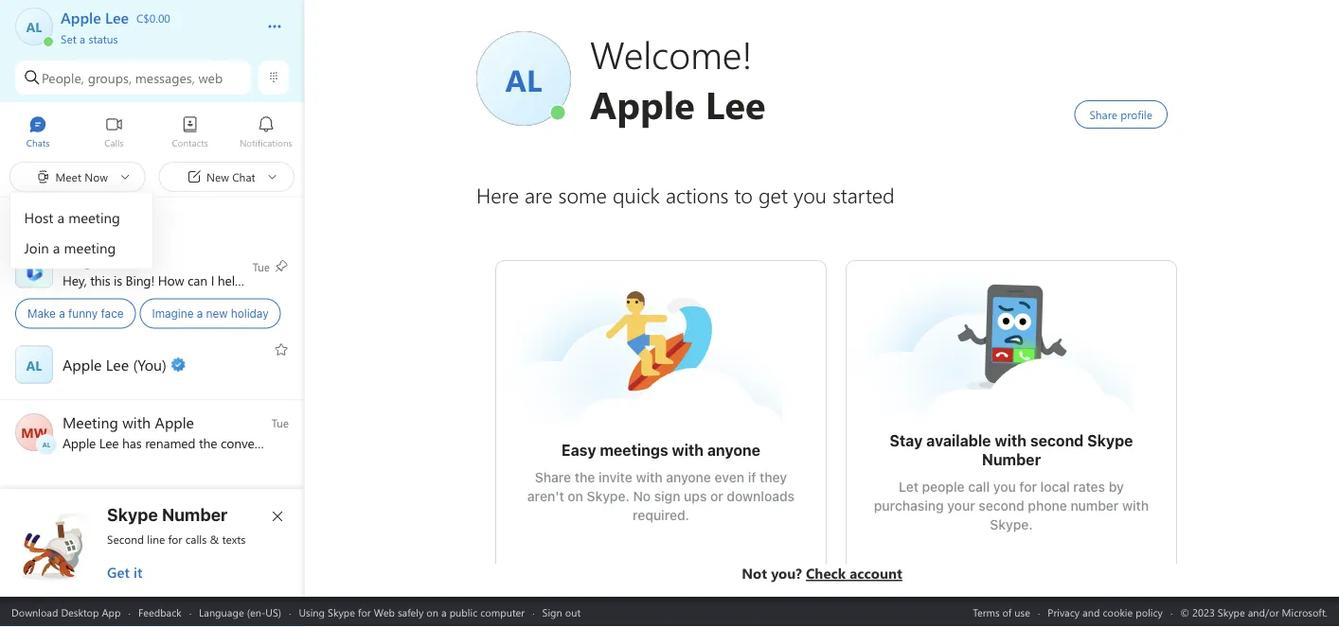 Task type: describe. For each thing, give the bounding box(es) containing it.
funny
[[68, 307, 98, 321]]

make a funny face
[[27, 307, 124, 321]]

no
[[633, 489, 651, 505]]

a for set
[[80, 31, 85, 46]]

holiday
[[231, 307, 269, 321]]

or
[[710, 489, 723, 505]]

!
[[151, 272, 155, 289]]

they
[[760, 470, 787, 486]]

using
[[299, 606, 325, 620]]

of
[[1003, 606, 1012, 620]]

out
[[565, 606, 581, 620]]

local
[[1041, 480, 1070, 495]]

sign out link
[[542, 606, 581, 620]]

for inside let people call you for local rates by purchasing your second phone number with skype.
[[1020, 480, 1037, 495]]

your
[[947, 499, 975, 514]]

skype number
[[107, 505, 228, 525]]

whosthis
[[955, 280, 1013, 301]]

us)
[[266, 606, 281, 620]]

anyone inside share the invite with anyone even if they aren't on skype. no sign ups or downloads required.
[[666, 470, 711, 486]]

you inside let people call you for local rates by purchasing your second phone number with skype.
[[993, 480, 1016, 495]]

is
[[114, 272, 122, 289]]

check
[[806, 565, 846, 583]]

and
[[1083, 606, 1100, 620]]

meetings
[[600, 442, 668, 460]]

you?
[[771, 565, 802, 583]]

easy meetings with anyone
[[562, 442, 761, 460]]

it
[[134, 564, 142, 582]]

the
[[575, 470, 595, 486]]

for for second line for calls & texts
[[168, 532, 182, 547]]

download desktop app link
[[11, 606, 121, 620]]

privacy and cookie policy
[[1048, 606, 1163, 620]]

share
[[535, 470, 571, 486]]

(en-
[[247, 606, 266, 620]]

skype. inside let people call you for local rates by purchasing your second phone number with skype.
[[990, 518, 1033, 533]]

share the invite with anyone even if they aren't on skype. no sign ups or downloads required.
[[527, 470, 798, 524]]

a for make
[[59, 307, 65, 321]]

required.
[[633, 508, 689, 524]]

make
[[27, 307, 56, 321]]

1 horizontal spatial skype
[[328, 606, 355, 620]]

terms
[[973, 606, 1000, 620]]

skype. inside share the invite with anyone even if they aren't on skype. no sign ups or downloads required.
[[587, 489, 630, 505]]

line
[[147, 532, 165, 547]]

number inside stay available with second skype number
[[982, 451, 1041, 469]]

texts
[[222, 532, 246, 547]]

hey, this is bing ! how can i help you today?
[[63, 272, 311, 289]]

messages,
[[135, 69, 195, 86]]

imagine a new holiday
[[152, 307, 269, 321]]

0 vertical spatial you
[[246, 272, 267, 289]]

set a status
[[61, 31, 118, 46]]

phone
[[1028, 499, 1067, 514]]

set a status button
[[61, 27, 248, 46]]

on inside share the invite with anyone even if they aren't on skype. no sign ups or downloads required.
[[568, 489, 583, 505]]

1 vertical spatial skype
[[107, 505, 158, 525]]

not
[[742, 565, 767, 583]]

hey,
[[63, 272, 87, 289]]

policy
[[1136, 606, 1163, 620]]

people, groups, messages, web button
[[15, 61, 251, 95]]

web
[[374, 606, 395, 620]]

sign
[[654, 489, 681, 505]]

new
[[206, 307, 228, 321]]

bing
[[126, 272, 151, 289]]

purchasing
[[874, 499, 944, 514]]

with inside stay available with second skype number
[[995, 432, 1027, 450]]

public
[[450, 606, 478, 620]]

how
[[158, 272, 184, 289]]

i
[[211, 272, 214, 289]]

easy
[[562, 442, 596, 460]]

available
[[926, 432, 991, 450]]

1 vertical spatial number
[[162, 505, 228, 525]]

second line for calls & texts
[[107, 532, 246, 547]]

today?
[[270, 272, 308, 289]]

0 horizontal spatial on
[[427, 606, 439, 620]]

sign
[[542, 606, 562, 620]]



Task type: vqa. For each thing, say whether or not it's contained in the screenshot.
bottom in
no



Task type: locate. For each thing, give the bounding box(es) containing it.
2 vertical spatial skype
[[328, 606, 355, 620]]

0 horizontal spatial for
[[168, 532, 182, 547]]

0 vertical spatial skype.
[[587, 489, 630, 505]]

1 horizontal spatial you
[[993, 480, 1016, 495]]

skype up by
[[1088, 432, 1133, 450]]

terms of use link
[[973, 606, 1030, 620]]

help
[[218, 272, 242, 289]]

stay available with second skype number
[[890, 432, 1137, 469]]

safely
[[398, 606, 424, 620]]

a right make
[[59, 307, 65, 321]]

2 horizontal spatial skype
[[1088, 432, 1133, 450]]

a left new
[[197, 307, 203, 321]]

language (en-us)
[[199, 606, 281, 620]]

tab list
[[0, 107, 304, 159]]

2 horizontal spatial for
[[1020, 480, 1037, 495]]

with inside let people call you for local rates by purchasing your second phone number with skype.
[[1122, 499, 1149, 514]]

imagine
[[152, 307, 194, 321]]

ups
[[684, 489, 707, 505]]

downloads
[[727, 489, 795, 505]]

0 vertical spatial anyone
[[707, 442, 761, 460]]

people, groups, messages, web
[[42, 69, 223, 86]]

with up ups
[[672, 442, 704, 460]]

account
[[850, 565, 903, 583]]

a right set
[[80, 31, 85, 46]]

face
[[101, 307, 124, 321]]

1 horizontal spatial skype.
[[990, 518, 1033, 533]]

for left local
[[1020, 480, 1037, 495]]

set
[[61, 31, 76, 46]]

stay
[[890, 432, 923, 450]]

language
[[199, 606, 244, 620]]

0 vertical spatial skype
[[1088, 432, 1133, 450]]

people,
[[42, 69, 84, 86]]

mansurfer
[[604, 290, 672, 310]]

for for using skype for web safely on a public computer
[[358, 606, 371, 620]]

use
[[1015, 606, 1030, 620]]

language (en-us) link
[[199, 606, 281, 620]]

a left public
[[441, 606, 447, 620]]

let
[[899, 480, 919, 495]]

download desktop app
[[11, 606, 121, 620]]

skype right using
[[328, 606, 355, 620]]

check account link
[[806, 565, 903, 583]]

second inside let people call you for local rates by purchasing your second phone number with skype.
[[979, 499, 1025, 514]]

2 vertical spatial for
[[358, 606, 371, 620]]

app
[[102, 606, 121, 620]]

1 horizontal spatial number
[[982, 451, 1041, 469]]

you
[[246, 272, 267, 289], [993, 480, 1016, 495]]

aren't
[[527, 489, 564, 505]]

not you? check account
[[742, 565, 903, 583]]

1 vertical spatial for
[[168, 532, 182, 547]]

second
[[107, 532, 144, 547]]

get
[[107, 564, 130, 582]]

skype
[[1088, 432, 1133, 450], [107, 505, 158, 525], [328, 606, 355, 620]]

computer
[[480, 606, 525, 620]]

0 horizontal spatial second
[[979, 499, 1025, 514]]

terms of use
[[973, 606, 1030, 620]]

feedback
[[138, 606, 182, 620]]

calls
[[185, 532, 207, 547]]

you right call
[[993, 480, 1016, 495]]

if
[[748, 470, 756, 486]]

by
[[1109, 480, 1124, 495]]

0 horizontal spatial number
[[162, 505, 228, 525]]

let people call you for local rates by purchasing your second phone number with skype.
[[874, 480, 1153, 533]]

with inside share the invite with anyone even if they aren't on skype. no sign ups or downloads required.
[[636, 470, 663, 486]]

second up local
[[1030, 432, 1084, 450]]

web
[[198, 69, 223, 86]]

skype number element
[[16, 505, 289, 582]]

people
[[922, 480, 965, 495]]

status
[[88, 31, 118, 46]]

rates
[[1074, 480, 1105, 495]]

can
[[188, 272, 207, 289]]

for right 'line'
[[168, 532, 182, 547]]

feedback link
[[138, 606, 182, 620]]

1 vertical spatial skype.
[[990, 518, 1033, 533]]

number up calls at bottom left
[[162, 505, 228, 525]]

skype inside stay available with second skype number
[[1088, 432, 1133, 450]]

menu
[[11, 198, 153, 268]]

skype. down phone
[[990, 518, 1033, 533]]

0 vertical spatial number
[[982, 451, 1041, 469]]

invite
[[599, 470, 633, 486]]

for
[[1020, 480, 1037, 495], [168, 532, 182, 547], [358, 606, 371, 620]]

desktop
[[61, 606, 99, 620]]

skype. down invite
[[587, 489, 630, 505]]

for left the web
[[358, 606, 371, 620]]

groups,
[[88, 69, 132, 86]]

second inside stay available with second skype number
[[1030, 432, 1084, 450]]

anyone up ups
[[666, 470, 711, 486]]

with up no
[[636, 470, 663, 486]]

anyone up even
[[707, 442, 761, 460]]

with down by
[[1122, 499, 1149, 514]]

1 vertical spatial on
[[427, 606, 439, 620]]

sign out
[[542, 606, 581, 620]]

a inside button
[[80, 31, 85, 46]]

a for imagine
[[197, 307, 203, 321]]

using skype for web safely on a public computer
[[299, 606, 525, 620]]

second down call
[[979, 499, 1025, 514]]

on down the
[[568, 489, 583, 505]]

on
[[568, 489, 583, 505], [427, 606, 439, 620]]

with
[[995, 432, 1027, 450], [672, 442, 704, 460], [636, 470, 663, 486], [1122, 499, 1149, 514]]

on right the safely
[[427, 606, 439, 620]]

skype up second
[[107, 505, 158, 525]]

&
[[210, 532, 219, 547]]

0 horizontal spatial you
[[246, 272, 267, 289]]

0 vertical spatial for
[[1020, 480, 1037, 495]]

privacy and cookie policy link
[[1048, 606, 1163, 620]]

1 vertical spatial second
[[979, 499, 1025, 514]]

number
[[982, 451, 1041, 469], [162, 505, 228, 525]]

skype.
[[587, 489, 630, 505], [990, 518, 1033, 533]]

anyone
[[707, 442, 761, 460], [666, 470, 711, 486]]

this
[[90, 272, 110, 289]]

1 vertical spatial anyone
[[666, 470, 711, 486]]

get it
[[107, 564, 142, 582]]

you right the help in the left of the page
[[246, 272, 267, 289]]

0 horizontal spatial skype.
[[587, 489, 630, 505]]

for inside skype number element
[[168, 532, 182, 547]]

0 horizontal spatial skype
[[107, 505, 158, 525]]

call
[[968, 480, 990, 495]]

1 horizontal spatial on
[[568, 489, 583, 505]]

1 horizontal spatial for
[[358, 606, 371, 620]]

number
[[1071, 499, 1119, 514]]

0 vertical spatial on
[[568, 489, 583, 505]]

with right available
[[995, 432, 1027, 450]]

1 vertical spatial you
[[993, 480, 1016, 495]]

1 horizontal spatial second
[[1030, 432, 1084, 450]]

even
[[715, 470, 744, 486]]

privacy
[[1048, 606, 1080, 620]]

using skype for web safely on a public computer link
[[299, 606, 525, 620]]

download
[[11, 606, 58, 620]]

0 vertical spatial second
[[1030, 432, 1084, 450]]

number up call
[[982, 451, 1041, 469]]

cookie
[[1103, 606, 1133, 620]]

second
[[1030, 432, 1084, 450], [979, 499, 1025, 514]]



